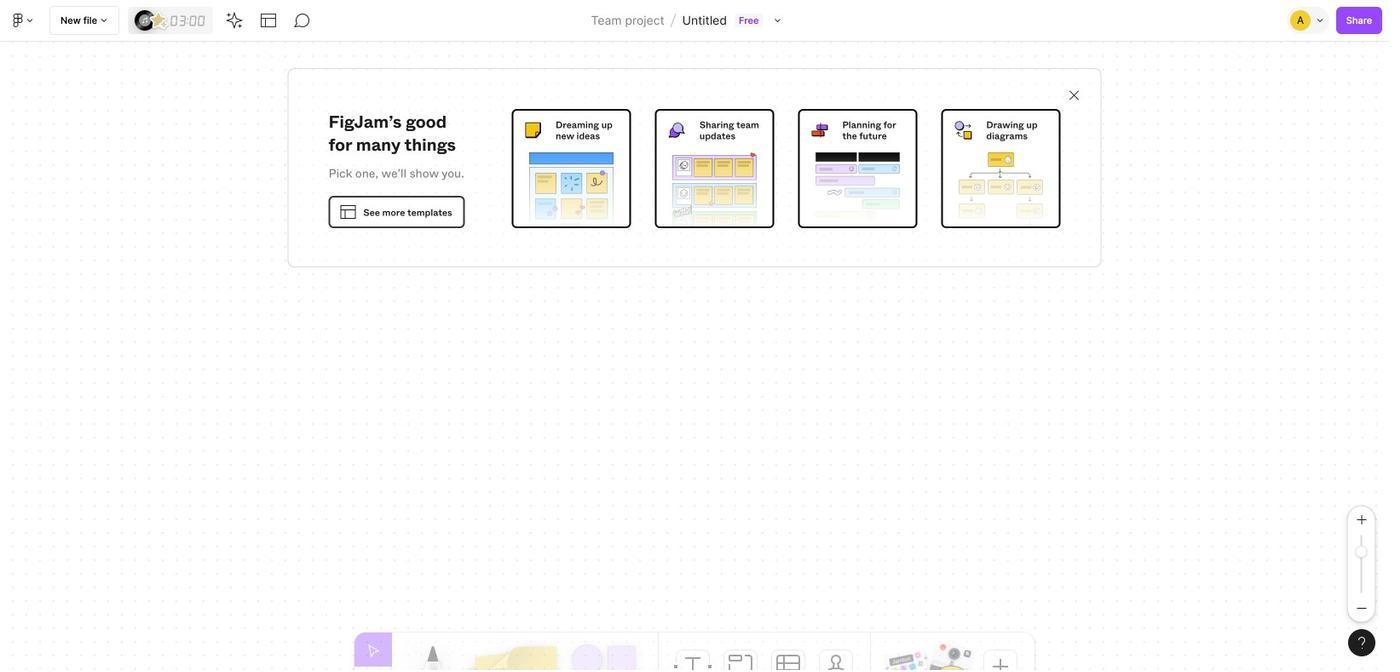 Task type: locate. For each thing, give the bounding box(es) containing it.
make something use cases list box
[[512, 109, 1060, 231]]

main toolbar region
[[0, 0, 1389, 42]]

sharing team updates option
[[655, 109, 774, 231]]



Task type: describe. For each thing, give the bounding box(es) containing it.
view comments image
[[294, 12, 311, 29]]

drawing up diagrams option
[[941, 109, 1060, 231]]

multiplayer tools image
[[1314, 0, 1328, 41]]

planning for the future option
[[798, 109, 917, 228]]

File name text field
[[681, 9, 728, 32]]

dreaming up new ideas option
[[512, 109, 631, 231]]



Task type: vqa. For each thing, say whether or not it's contained in the screenshot.
Drawing up diagrams option
yes



